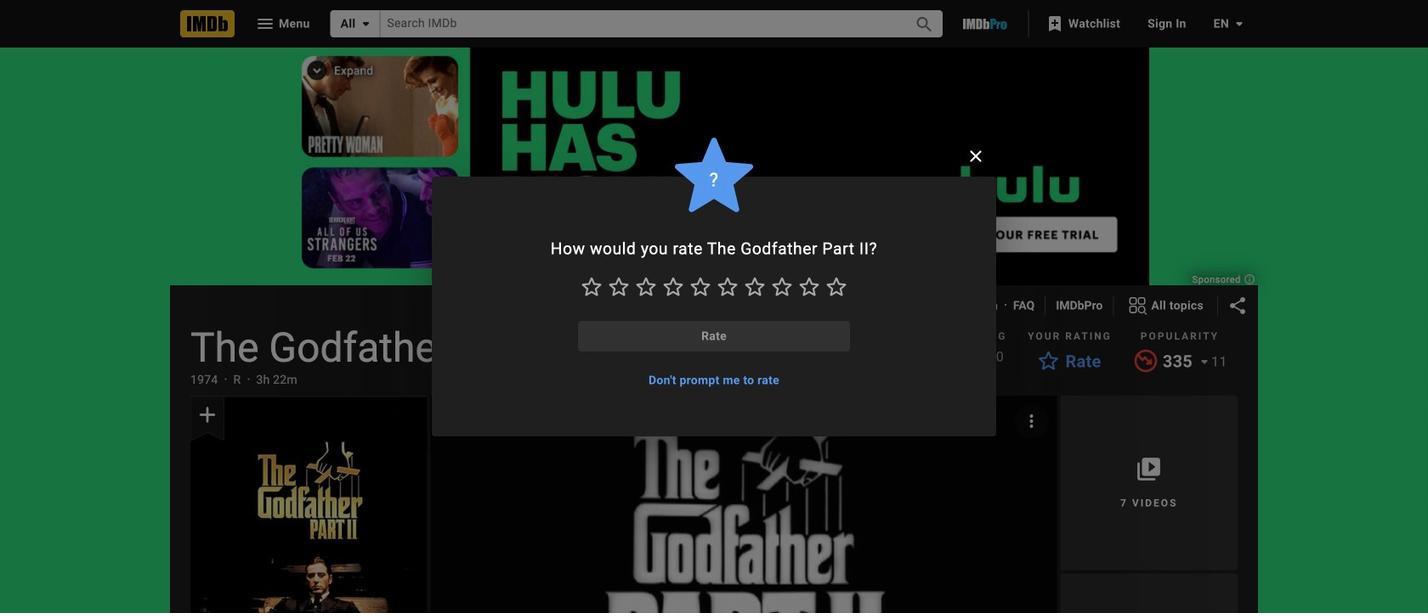 Task type: describe. For each thing, give the bounding box(es) containing it.
rate 1 image
[[578, 274, 605, 301]]

rate 6 image
[[714, 274, 741, 301]]

rate 2 image
[[605, 274, 633, 301]]

rate 10 image
[[823, 274, 850, 301]]

rate 9 image
[[796, 274, 823, 301]]

submit search image
[[914, 14, 935, 35]]

rate 8 image
[[769, 274, 796, 301]]



Task type: vqa. For each thing, say whether or not it's contained in the screenshot.
The Rise of Millie Bobby Brown image
no



Task type: locate. For each thing, give the bounding box(es) containing it.
rate 4 image
[[660, 274, 687, 301]]

rate 3 image
[[633, 274, 660, 301]]

close prompt image
[[966, 146, 986, 167]]

arrow drop down image
[[356, 14, 376, 34]]

None search field
[[330, 10, 943, 37]]

group
[[430, 396, 1057, 614]]

dialog
[[0, 0, 1429, 614]]

rate 7 image
[[741, 274, 769, 301]]

rate 5 image
[[687, 274, 714, 301]]

watch the godfather: part ii element
[[430, 396, 1057, 614]]



